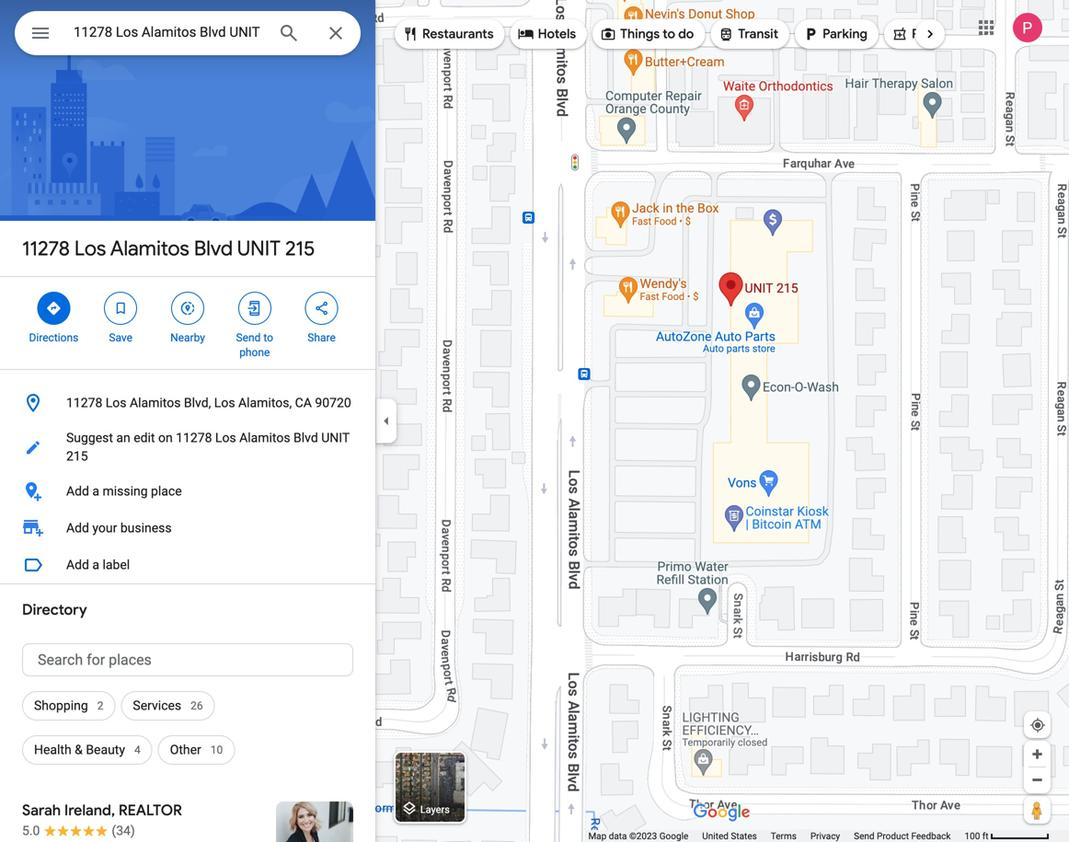 Task type: describe. For each thing, give the bounding box(es) containing it.
suggest an edit on 11278 los alamitos blvd unit 215 button
[[0, 422, 376, 473]]

4
[[134, 744, 141, 757]]

sarah
[[22, 801, 61, 820]]

edit
[[134, 430, 155, 446]]


[[29, 20, 52, 46]]

26
[[191, 700, 203, 713]]

blvd inside suggest an edit on 11278 los alamitos blvd unit 215
[[294, 430, 318, 446]]

send for send to phone
[[236, 331, 261, 344]]

map
[[589, 831, 607, 842]]

other
[[170, 742, 201, 758]]


[[45, 298, 62, 319]]

11278 inside suggest an edit on 11278 los alamitos blvd unit 215
[[176, 430, 212, 446]]


[[600, 24, 617, 44]]

zoom out image
[[1031, 773, 1045, 787]]

directory
[[22, 601, 87, 620]]

ireland,
[[64, 801, 115, 820]]

label
[[103, 557, 130, 573]]

business
[[120, 521, 172, 536]]

google account: payton hansen  
(payton.hansen@adept.ai) image
[[1014, 13, 1043, 42]]

feedback
[[912, 831, 951, 842]]

none field inside 11278 los alamitos blvd unit 215, los alamitos, ca 90720 field
[[74, 21, 263, 43]]

product
[[877, 831, 910, 842]]


[[718, 24, 735, 44]]


[[112, 298, 129, 319]]

alamitos inside suggest an edit on 11278 los alamitos blvd unit 215
[[239, 430, 291, 446]]

0 vertical spatial 215
[[285, 236, 315, 261]]

11278 los alamitos blvd, los alamitos, ca 90720 button
[[0, 385, 376, 422]]

alamitos for blvd,
[[130, 395, 181, 411]]

©2023
[[630, 831, 658, 842]]

5.0
[[22, 823, 40, 839]]

 pharmacies
[[892, 24, 982, 44]]

 things to do
[[600, 24, 694, 44]]

available search options for this area region
[[381, 12, 1070, 56]]

pharmacies
[[912, 26, 982, 42]]

90720
[[315, 395, 351, 411]]

(34)
[[112, 823, 135, 839]]

do
[[679, 26, 694, 42]]


[[402, 24, 419, 44]]

11278 los alamitos blvd, los alamitos, ca 90720
[[66, 395, 351, 411]]

add your business
[[66, 521, 172, 536]]

11278 los alamitos blvd unit 215 main content
[[0, 0, 376, 842]]

parking
[[823, 26, 868, 42]]

terms
[[771, 831, 797, 842]]

sarah ireland, realtor
[[22, 801, 182, 820]]

beauty
[[86, 742, 125, 758]]

nearby
[[170, 331, 205, 344]]

footer inside google maps element
[[589, 830, 965, 842]]

collapse side panel image
[[377, 411, 397, 431]]

add for add a label
[[66, 557, 89, 573]]

send product feedback button
[[854, 830, 951, 842]]

11278 for 11278 los alamitos blvd, los alamitos, ca 90720
[[66, 395, 102, 411]]

100
[[965, 831, 981, 842]]

los inside suggest an edit on 11278 los alamitos blvd unit 215
[[215, 430, 236, 446]]

0 horizontal spatial unit
[[237, 236, 281, 261]]

privacy
[[811, 831, 841, 842]]

unit inside suggest an edit on 11278 los alamitos blvd unit 215
[[321, 430, 350, 446]]


[[892, 24, 909, 44]]

alamitos,
[[238, 395, 292, 411]]


[[314, 298, 330, 319]]

hotels
[[538, 26, 576, 42]]

states
[[731, 831, 757, 842]]

add a label button
[[0, 547, 376, 584]]

map data ©2023 google
[[589, 831, 689, 842]]

health
[[34, 742, 72, 758]]

send for send product feedback
[[854, 831, 875, 842]]

share
[[308, 331, 336, 344]]

data
[[609, 831, 627, 842]]

none text field inside 11278 los alamitos blvd unit 215 main content
[[22, 643, 354, 677]]

restaurants
[[423, 26, 494, 42]]

blvd,
[[184, 395, 211, 411]]

 parking
[[803, 24, 868, 44]]

0 horizontal spatial blvd
[[194, 236, 233, 261]]

shopping 2
[[34, 698, 104, 713]]


[[518, 24, 535, 44]]

5.0 stars 34 reviews image
[[22, 822, 135, 841]]

 restaurants
[[402, 24, 494, 44]]

services
[[133, 698, 182, 713]]



Task type: locate. For each thing, give the bounding box(es) containing it.
None text field
[[22, 643, 354, 677]]


[[247, 298, 263, 319]]

0 horizontal spatial to
[[264, 331, 273, 344]]

to up phone
[[264, 331, 273, 344]]

blvd up  on the top of the page
[[194, 236, 233, 261]]

2 vertical spatial add
[[66, 557, 89, 573]]

2 a from the top
[[92, 557, 99, 573]]

1 vertical spatial blvd
[[294, 430, 318, 446]]

1 vertical spatial 11278
[[66, 395, 102, 411]]


[[180, 298, 196, 319]]

11278 for 11278 los alamitos blvd unit 215
[[22, 236, 70, 261]]

add a label
[[66, 557, 130, 573]]

0 vertical spatial send
[[236, 331, 261, 344]]

united states
[[703, 831, 757, 842]]

send up phone
[[236, 331, 261, 344]]

a left missing
[[92, 484, 99, 499]]

add inside add your business link
[[66, 521, 89, 536]]

 transit
[[718, 24, 779, 44]]

11278 right on
[[176, 430, 212, 446]]

to inside send to phone
[[264, 331, 273, 344]]

1 vertical spatial alamitos
[[130, 395, 181, 411]]

footer
[[589, 830, 965, 842]]

united
[[703, 831, 729, 842]]

11278 los alamitos blvd unit 215
[[22, 236, 315, 261]]

2 add from the top
[[66, 521, 89, 536]]

None field
[[74, 21, 263, 43]]

missing
[[103, 484, 148, 499]]

ca
[[295, 395, 312, 411]]

a for label
[[92, 557, 99, 573]]

shopping
[[34, 698, 88, 713]]

ft
[[983, 831, 989, 842]]

transit
[[739, 26, 779, 42]]

2 vertical spatial alamitos
[[239, 430, 291, 446]]

alamitos up 
[[110, 236, 189, 261]]

actions for 11278 los alamitos blvd unit 215 region
[[0, 277, 376, 369]]

0 vertical spatial to
[[663, 26, 676, 42]]

0 vertical spatial alamitos
[[110, 236, 189, 261]]

send inside button
[[854, 831, 875, 842]]

1 vertical spatial unit
[[321, 430, 350, 446]]

next page image
[[922, 26, 939, 42]]

zoom in image
[[1031, 748, 1045, 761]]

0 vertical spatial 11278
[[22, 236, 70, 261]]

1 vertical spatial a
[[92, 557, 99, 573]]

realtor
[[119, 801, 182, 820]]

1 horizontal spatial to
[[663, 26, 676, 42]]

unit down 90720
[[321, 430, 350, 446]]

11278 Los Alamitos Blvd UNIT 215, Los Alamitos, CA 90720 field
[[15, 11, 361, 55]]

send product feedback
[[854, 831, 951, 842]]

to inside the  things to do
[[663, 26, 676, 42]]

11278 up 
[[22, 236, 70, 261]]

show your location image
[[1030, 717, 1047, 734]]

2 vertical spatial 11278
[[176, 430, 212, 446]]

send left product at bottom
[[854, 831, 875, 842]]

 hotels
[[518, 24, 576, 44]]

215 up 
[[285, 236, 315, 261]]

footer containing map data ©2023 google
[[589, 830, 965, 842]]

google
[[660, 831, 689, 842]]

&
[[75, 742, 83, 758]]

your
[[92, 521, 117, 536]]

things
[[621, 26, 660, 42]]

unit up ""
[[237, 236, 281, 261]]

to left do
[[663, 26, 676, 42]]

united states button
[[703, 830, 757, 842]]

add a missing place
[[66, 484, 182, 499]]

add inside add a missing place button
[[66, 484, 89, 499]]

0 horizontal spatial send
[[236, 331, 261, 344]]

suggest an edit on 11278 los alamitos blvd unit 215
[[66, 430, 350, 464]]


[[803, 24, 819, 44]]

1 horizontal spatial send
[[854, 831, 875, 842]]

services 26
[[133, 698, 203, 713]]

add left your
[[66, 521, 89, 536]]

add your business link
[[0, 510, 376, 547]]

0 vertical spatial add
[[66, 484, 89, 499]]

health & beauty 4
[[34, 742, 141, 758]]

1 vertical spatial 215
[[66, 449, 88, 464]]

blvd
[[194, 236, 233, 261], [294, 430, 318, 446]]

100 ft button
[[965, 831, 1050, 842]]

add left missing
[[66, 484, 89, 499]]

directions
[[29, 331, 79, 344]]

terms button
[[771, 830, 797, 842]]

215 down suggest
[[66, 449, 88, 464]]

suggest
[[66, 430, 113, 446]]

1 a from the top
[[92, 484, 99, 499]]

add left label
[[66, 557, 89, 573]]

1 horizontal spatial 215
[[285, 236, 315, 261]]

0 vertical spatial a
[[92, 484, 99, 499]]

send inside send to phone
[[236, 331, 261, 344]]

0 vertical spatial unit
[[237, 236, 281, 261]]

phone
[[240, 346, 270, 359]]

11278 up suggest
[[66, 395, 102, 411]]

1 vertical spatial add
[[66, 521, 89, 536]]

add
[[66, 484, 89, 499], [66, 521, 89, 536], [66, 557, 89, 573]]

other 10
[[170, 742, 223, 758]]

a for missing
[[92, 484, 99, 499]]

1 horizontal spatial blvd
[[294, 430, 318, 446]]

 button
[[15, 11, 66, 59]]

100 ft
[[965, 831, 989, 842]]

send to phone
[[236, 331, 273, 359]]

add a missing place button
[[0, 473, 376, 510]]

show street view coverage image
[[1025, 796, 1051, 824]]

add for add a missing place
[[66, 484, 89, 499]]

blvd down ca
[[294, 430, 318, 446]]

place
[[151, 484, 182, 499]]

215
[[285, 236, 315, 261], [66, 449, 88, 464]]

save
[[109, 331, 133, 344]]

 search field
[[15, 11, 361, 59]]

1 horizontal spatial unit
[[321, 430, 350, 446]]

2
[[97, 700, 104, 713]]

layers
[[420, 804, 450, 815]]

a
[[92, 484, 99, 499], [92, 557, 99, 573]]

1 add from the top
[[66, 484, 89, 499]]

11278
[[22, 236, 70, 261], [66, 395, 102, 411], [176, 430, 212, 446]]

215 inside suggest an edit on 11278 los alamitos blvd unit 215
[[66, 449, 88, 464]]

los
[[75, 236, 106, 261], [106, 395, 127, 411], [214, 395, 235, 411], [215, 430, 236, 446]]

add inside add a label button
[[66, 557, 89, 573]]

add for add your business
[[66, 521, 89, 536]]

1 vertical spatial send
[[854, 831, 875, 842]]

3 add from the top
[[66, 557, 89, 573]]

privacy button
[[811, 830, 841, 842]]

0 vertical spatial blvd
[[194, 236, 233, 261]]

send
[[236, 331, 261, 344], [854, 831, 875, 842]]

1 vertical spatial to
[[264, 331, 273, 344]]

on
[[158, 430, 173, 446]]

alamitos for blvd
[[110, 236, 189, 261]]

alamitos up on
[[130, 395, 181, 411]]

to
[[663, 26, 676, 42], [264, 331, 273, 344]]

google maps element
[[0, 0, 1070, 842]]

an
[[116, 430, 130, 446]]

a left label
[[92, 557, 99, 573]]

alamitos down 'alamitos,'
[[239, 430, 291, 446]]

10
[[211, 744, 223, 757]]

0 horizontal spatial 215
[[66, 449, 88, 464]]



Task type: vqa. For each thing, say whether or not it's contained in the screenshot.


